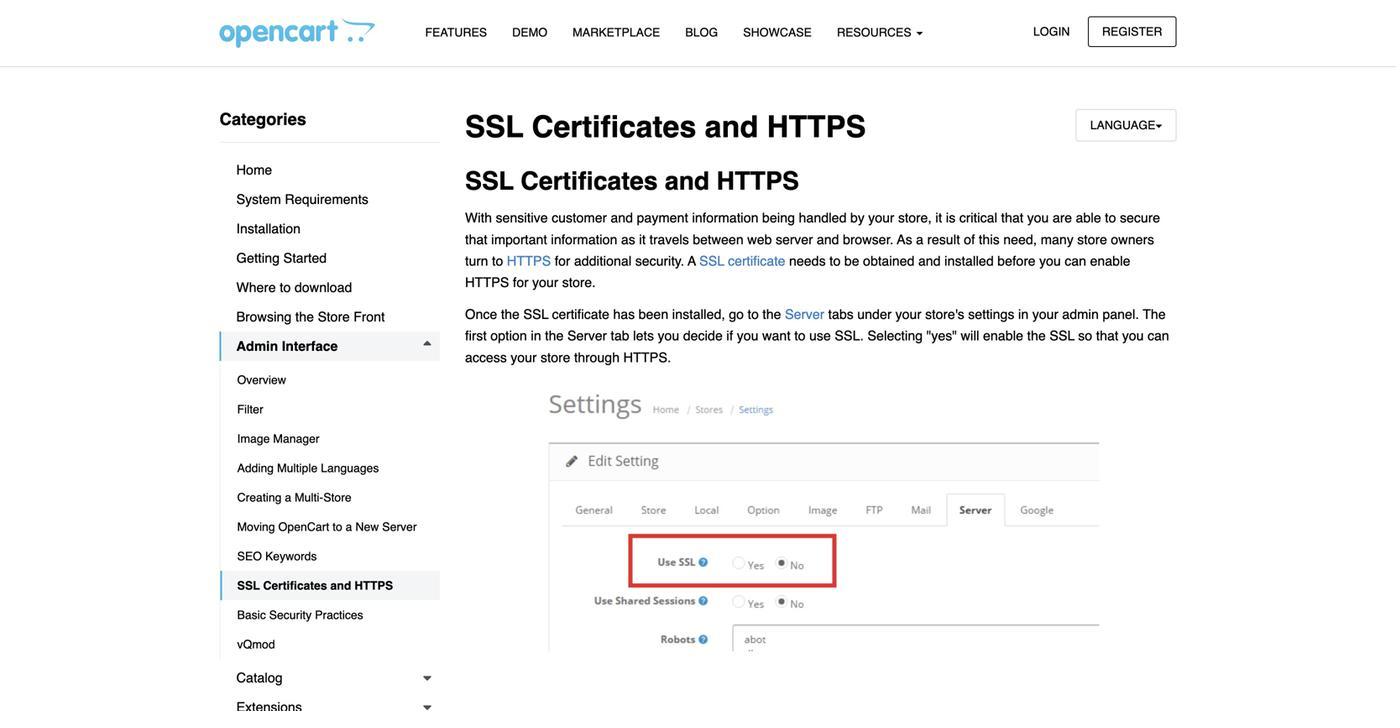 Task type: locate. For each thing, give the bounding box(es) containing it.
download
[[295, 280, 352, 295]]

0 horizontal spatial a
[[285, 491, 291, 504]]

that right so
[[1096, 328, 1118, 343]]

needs
[[789, 253, 826, 269]]

1 vertical spatial ssl certificates and https
[[465, 167, 799, 196]]

want
[[762, 328, 791, 343]]

you
[[1027, 210, 1049, 226], [1039, 253, 1061, 269], [658, 328, 679, 343], [737, 328, 758, 343], [1122, 328, 1144, 343]]

1 horizontal spatial can
[[1148, 328, 1169, 343]]

admin interface link
[[220, 332, 440, 361]]

enable down owners
[[1090, 253, 1130, 269]]

tabs under your store's settings in your admin panel. the first option in the server tab lets you decide if you want to use ssl. selecting "yes" will enable the ssl so that you can access your store through https.
[[465, 306, 1169, 365]]

adding
[[237, 461, 274, 475]]

manager
[[273, 432, 319, 445]]

where
[[236, 280, 276, 295]]

0 horizontal spatial enable
[[983, 328, 1023, 343]]

vqmod
[[237, 638, 275, 651]]

admin
[[236, 338, 278, 354]]

store inside with sensitive customer and payment information being handled by your store, it is critical that you are able to secure that important information as it travels between web server and browser. as a result of this need, many store owners turn to
[[1077, 232, 1107, 247]]

handled
[[799, 210, 847, 226]]

1 vertical spatial server
[[567, 328, 607, 343]]

the
[[501, 306, 520, 322], [762, 306, 781, 322], [295, 309, 314, 324], [545, 328, 564, 343], [1027, 328, 1046, 343]]

panel.
[[1103, 306, 1139, 322]]

you left are
[[1027, 210, 1049, 226]]

2 vertical spatial a
[[346, 520, 352, 533]]

access
[[465, 349, 507, 365]]

use
[[809, 328, 831, 343]]

2 horizontal spatial server
[[785, 306, 824, 322]]

1 vertical spatial certificate
[[552, 306, 609, 322]]

your
[[868, 210, 894, 226], [532, 274, 558, 290], [895, 306, 922, 322], [1032, 306, 1058, 322], [511, 349, 537, 365]]

0 vertical spatial store
[[318, 309, 350, 324]]

for down https link in the left of the page
[[513, 274, 529, 290]]

0 horizontal spatial can
[[1065, 253, 1086, 269]]

can
[[1065, 253, 1086, 269], [1148, 328, 1169, 343]]

owners
[[1111, 232, 1154, 247]]

first
[[465, 328, 487, 343]]

server up use
[[785, 306, 824, 322]]

0 vertical spatial that
[[1001, 210, 1023, 226]]

image manager link
[[220, 424, 440, 453]]

security
[[269, 608, 312, 622]]

filter
[[237, 403, 263, 416]]

showcase link
[[731, 18, 824, 47]]

installed
[[944, 253, 994, 269]]

showcase
[[743, 26, 812, 39]]

it
[[935, 210, 942, 226], [639, 232, 646, 247]]

1 vertical spatial a
[[285, 491, 291, 504]]

certificate down web
[[728, 253, 785, 269]]

under
[[857, 306, 892, 322]]

your right by
[[868, 210, 894, 226]]

resources link
[[824, 18, 936, 47]]

0 vertical spatial in
[[1018, 306, 1029, 322]]

0 horizontal spatial that
[[465, 232, 487, 247]]

before
[[997, 253, 1036, 269]]

server right new
[[382, 520, 417, 533]]

store.
[[562, 274, 596, 290]]

2 horizontal spatial that
[[1096, 328, 1118, 343]]

0 vertical spatial can
[[1065, 253, 1086, 269]]

0 vertical spatial enable
[[1090, 253, 1130, 269]]

1 horizontal spatial information
[[692, 210, 758, 226]]

2 vertical spatial that
[[1096, 328, 1118, 343]]

1 horizontal spatial a
[[346, 520, 352, 533]]

new
[[355, 520, 379, 533]]

overview link
[[220, 365, 440, 395]]

1 vertical spatial that
[[465, 232, 487, 247]]

1 vertical spatial enable
[[983, 328, 1023, 343]]

1 vertical spatial for
[[513, 274, 529, 290]]

certificate down store. at the left top of page
[[552, 306, 609, 322]]

a right as
[[916, 232, 923, 247]]

that up turn
[[465, 232, 487, 247]]

1 horizontal spatial it
[[935, 210, 942, 226]]

1 horizontal spatial store
[[1077, 232, 1107, 247]]

web
[[747, 232, 772, 247]]

1 vertical spatial can
[[1148, 328, 1169, 343]]

moving opencart to a new server link
[[220, 512, 440, 541]]

marketplace
[[573, 26, 660, 39]]

0 vertical spatial certificate
[[728, 253, 785, 269]]

0 vertical spatial a
[[916, 232, 923, 247]]

to right the where
[[280, 280, 291, 295]]

0 vertical spatial store
[[1077, 232, 1107, 247]]

that up the need,
[[1001, 210, 1023, 226]]

store left through on the left
[[540, 349, 570, 365]]

the left so
[[1027, 328, 1046, 343]]

your down option
[[511, 349, 537, 365]]

the right option
[[545, 328, 564, 343]]

opencart - open source shopping cart solution image
[[220, 18, 375, 48]]

can down many
[[1065, 253, 1086, 269]]

ssl.
[[835, 328, 864, 343]]

for inside needs to be obtained and installed before you can enable https for your store.
[[513, 274, 529, 290]]

2 vertical spatial certificates
[[263, 579, 327, 592]]

languages
[[321, 461, 379, 475]]

once
[[465, 306, 497, 322]]

keywords
[[265, 549, 317, 563]]

installation link
[[220, 214, 440, 243]]

0 horizontal spatial it
[[639, 232, 646, 247]]

store down where to download link
[[318, 309, 350, 324]]

1 vertical spatial it
[[639, 232, 646, 247]]

0 horizontal spatial store
[[540, 349, 570, 365]]

many
[[1041, 232, 1074, 247]]

2 vertical spatial server
[[382, 520, 417, 533]]

you right lets
[[658, 328, 679, 343]]

server
[[776, 232, 813, 247]]

server up through on the left
[[567, 328, 607, 343]]

you down many
[[1039, 253, 1061, 269]]

critical
[[959, 210, 997, 226]]

your up selecting
[[895, 306, 922, 322]]

to
[[1105, 210, 1116, 226], [492, 253, 503, 269], [829, 253, 841, 269], [280, 280, 291, 295], [748, 306, 759, 322], [794, 328, 806, 343], [333, 520, 342, 533]]

basic security practices link
[[220, 600, 440, 630]]

system requirements
[[236, 191, 368, 207]]

admin
[[1062, 306, 1099, 322]]

tab
[[611, 328, 629, 343]]

started
[[283, 250, 327, 266]]

in
[[1018, 306, 1029, 322], [531, 328, 541, 343]]

https
[[767, 110, 866, 144], [717, 167, 799, 196], [507, 253, 551, 269], [465, 274, 509, 290], [355, 579, 393, 592]]

in right option
[[531, 328, 541, 343]]

browsing the store front
[[236, 309, 385, 324]]

can down the on the top right of page
[[1148, 328, 1169, 343]]

1 horizontal spatial server
[[567, 328, 607, 343]]

seo keywords
[[237, 549, 317, 563]]

enable inside tabs under your store's settings in your admin panel. the first option in the server tab lets you decide if you want to use ssl. selecting "yes" will enable the ssl so that you can access your store through https.
[[983, 328, 1023, 343]]

home
[[236, 162, 272, 178]]

can inside needs to be obtained and installed before you can enable https for your store.
[[1065, 253, 1086, 269]]

so
[[1078, 328, 1092, 343]]

a left new
[[346, 520, 352, 533]]

you down panel.
[[1122, 328, 1144, 343]]

a inside moving opencart to a new server link
[[346, 520, 352, 533]]

store down able
[[1077, 232, 1107, 247]]

information down customer
[[551, 232, 617, 247]]

1 vertical spatial information
[[551, 232, 617, 247]]

enable down settings
[[983, 328, 1023, 343]]

ssl certificate link
[[699, 253, 785, 269]]

1 horizontal spatial enable
[[1090, 253, 1130, 269]]

0 horizontal spatial for
[[513, 274, 529, 290]]

a left multi-
[[285, 491, 291, 504]]

able
[[1076, 210, 1101, 226]]

your down https link in the left of the page
[[532, 274, 558, 290]]

certificates inside ssl certificates and https link
[[263, 579, 327, 592]]

ssl certificates and https
[[465, 110, 866, 144], [465, 167, 799, 196], [237, 579, 393, 592]]

2 horizontal spatial a
[[916, 232, 923, 247]]

a
[[916, 232, 923, 247], [285, 491, 291, 504], [346, 520, 352, 533]]

store
[[318, 309, 350, 324], [323, 491, 351, 504]]

for up store. at the left top of page
[[555, 253, 570, 269]]

information up "between"
[[692, 210, 758, 226]]

to left be
[[829, 253, 841, 269]]

to left use
[[794, 328, 806, 343]]

store up moving opencart to a new server link at the bottom
[[323, 491, 351, 504]]

1 horizontal spatial that
[[1001, 210, 1023, 226]]

need,
[[1003, 232, 1037, 247]]

login link
[[1019, 16, 1084, 47]]

home link
[[220, 155, 440, 185]]

ssl inside tabs under your store's settings in your admin panel. the first option in the server tab lets you decide if you want to use ssl. selecting "yes" will enable the ssl so that you can access your store through https.
[[1050, 328, 1075, 343]]

server
[[785, 306, 824, 322], [567, 328, 607, 343], [382, 520, 417, 533]]

store,
[[898, 210, 932, 226]]

it left is
[[935, 210, 942, 226]]

your inside with sensitive customer and payment information being handled by your store, it is critical that you are able to secure that important information as it travels between web server and browser. as a result of this need, many store owners turn to
[[868, 210, 894, 226]]

0 vertical spatial for
[[555, 253, 570, 269]]

creating a multi-store link
[[220, 483, 440, 512]]

to right go at the right of the page
[[748, 306, 759, 322]]

1 vertical spatial store
[[540, 349, 570, 365]]

enable inside needs to be obtained and installed before you can enable https for your store.
[[1090, 253, 1130, 269]]

https inside needs to be obtained and installed before you can enable https for your store.
[[465, 274, 509, 290]]

important
[[491, 232, 547, 247]]

in right settings
[[1018, 306, 1029, 322]]

1 vertical spatial in
[[531, 328, 541, 343]]

it right the as
[[639, 232, 646, 247]]



Task type: vqa. For each thing, say whether or not it's contained in the screenshot.
second the of from right
no



Task type: describe. For each thing, give the bounding box(es) containing it.
obtained
[[863, 253, 915, 269]]

basic security practices
[[237, 608, 363, 622]]

being
[[762, 210, 795, 226]]

your left "admin"
[[1032, 306, 1058, 322]]

lets
[[633, 328, 654, 343]]

result
[[927, 232, 960, 247]]

seo
[[237, 549, 262, 563]]

resources
[[837, 26, 915, 39]]

register
[[1102, 25, 1162, 38]]

0 horizontal spatial in
[[531, 328, 541, 343]]

image manager
[[237, 432, 319, 445]]

the up want
[[762, 306, 781, 322]]

with
[[465, 210, 492, 226]]

multiple
[[277, 461, 318, 475]]

payment
[[637, 210, 688, 226]]

selecting
[[867, 328, 923, 343]]

getting started link
[[220, 243, 440, 273]]

multi-
[[295, 491, 323, 504]]

settings
[[968, 306, 1014, 322]]

use ssl image
[[542, 378, 1100, 652]]

to right able
[[1105, 210, 1116, 226]]

be
[[844, 253, 859, 269]]

adding multiple languages
[[237, 461, 379, 475]]

to inside needs to be obtained and installed before you can enable https for your store.
[[829, 253, 841, 269]]

catalog link
[[220, 663, 440, 693]]

moving opencart to a new server
[[237, 520, 417, 533]]

is
[[946, 210, 956, 226]]

travels
[[649, 232, 689, 247]]

a inside with sensitive customer and payment information being handled by your store, it is critical that you are able to secure that important information as it travels between web server and browser. as a result of this need, many store owners turn to
[[916, 232, 923, 247]]

language
[[1090, 118, 1156, 132]]

if
[[726, 328, 733, 343]]

security.
[[635, 253, 684, 269]]

through
[[574, 349, 620, 365]]

secure
[[1120, 210, 1160, 226]]

1 vertical spatial store
[[323, 491, 351, 504]]

0 vertical spatial server
[[785, 306, 824, 322]]

go
[[729, 306, 744, 322]]

marketplace link
[[560, 18, 673, 47]]

https link
[[507, 253, 551, 269]]

once the ssl certificate has been installed, go to the server
[[465, 306, 828, 322]]

will
[[961, 328, 979, 343]]

2 vertical spatial ssl certificates and https
[[237, 579, 393, 592]]

0 vertical spatial ssl certificates and https
[[465, 110, 866, 144]]

register link
[[1088, 16, 1177, 47]]

a inside creating a multi-store link
[[285, 491, 291, 504]]

needs to be obtained and installed before you can enable https for your store.
[[465, 253, 1130, 290]]

adding multiple languages link
[[220, 453, 440, 483]]

are
[[1053, 210, 1072, 226]]

0 horizontal spatial server
[[382, 520, 417, 533]]

demo link
[[500, 18, 560, 47]]

with sensitive customer and payment information being handled by your store, it is critical that you are able to secure that important information as it travels between web server and browser. as a result of this need, many store owners turn to
[[465, 210, 1160, 269]]

you inside with sensitive customer and payment information being handled by your store, it is critical that you are able to secure that important information as it travels between web server and browser. as a result of this need, many store owners turn to
[[1027, 210, 1049, 226]]

1 vertical spatial certificates
[[521, 167, 658, 196]]

overview
[[237, 373, 286, 387]]

https for additional security. a ssl certificate
[[507, 253, 785, 269]]

to left new
[[333, 520, 342, 533]]

server inside tabs under your store's settings in your admin panel. the first option in the server tab lets you decide if you want to use ssl. selecting "yes" will enable the ssl so that you can access your store through https.
[[567, 328, 607, 343]]

option
[[490, 328, 527, 343]]

as
[[897, 232, 912, 247]]

browser.
[[843, 232, 894, 247]]

seo keywords link
[[220, 541, 440, 571]]

image
[[237, 432, 270, 445]]

store inside tabs under your store's settings in your admin panel. the first option in the server tab lets you decide if you want to use ssl. selecting "yes" will enable the ssl so that you can access your store through https.
[[540, 349, 570, 365]]

a
[[688, 253, 696, 269]]

blog link
[[673, 18, 731, 47]]

and inside ssl certificates and https link
[[330, 579, 351, 592]]

the
[[1143, 306, 1166, 322]]

0 vertical spatial certificates
[[532, 110, 696, 144]]

as
[[621, 232, 635, 247]]

0 horizontal spatial certificate
[[552, 306, 609, 322]]

you right if
[[737, 328, 758, 343]]

admin interface
[[236, 338, 338, 354]]

and inside needs to be obtained and installed before you can enable https for your store.
[[918, 253, 941, 269]]

the up interface
[[295, 309, 314, 324]]

system
[[236, 191, 281, 207]]

where to download link
[[220, 273, 440, 302]]

requirements
[[285, 191, 368, 207]]

features
[[425, 26, 487, 39]]

that inside tabs under your store's settings in your admin panel. the first option in the server tab lets you decide if you want to use ssl. selecting "yes" will enable the ssl so that you can access your store through https.
[[1096, 328, 1118, 343]]

to inside tabs under your store's settings in your admin panel. the first option in the server tab lets you decide if you want to use ssl. selecting "yes" will enable the ssl so that you can access your store through https.
[[794, 328, 806, 343]]

interface
[[282, 338, 338, 354]]

categories
[[220, 110, 306, 129]]

0 vertical spatial it
[[935, 210, 942, 226]]

tabs
[[828, 306, 854, 322]]

creating a multi-store
[[237, 491, 351, 504]]

your inside needs to be obtained and installed before you can enable https for your store.
[[532, 274, 558, 290]]

system requirements link
[[220, 185, 440, 214]]

this
[[979, 232, 1000, 247]]

0 horizontal spatial information
[[551, 232, 617, 247]]

1 horizontal spatial certificate
[[728, 253, 785, 269]]

1 horizontal spatial for
[[555, 253, 570, 269]]

can inside tabs under your store's settings in your admin panel. the first option in the server tab lets you decide if you want to use ssl. selecting "yes" will enable the ssl so that you can access your store through https.
[[1148, 328, 1169, 343]]

getting
[[236, 250, 280, 266]]

customer
[[552, 210, 607, 226]]

features link
[[413, 18, 500, 47]]

the up option
[[501, 306, 520, 322]]

front
[[354, 309, 385, 324]]

1 horizontal spatial in
[[1018, 306, 1029, 322]]

blog
[[685, 26, 718, 39]]

opencart
[[278, 520, 329, 533]]

"yes"
[[926, 328, 957, 343]]

to right turn
[[492, 253, 503, 269]]

server link
[[785, 306, 828, 322]]

between
[[693, 232, 744, 247]]

you inside needs to be obtained and installed before you can enable https for your store.
[[1039, 253, 1061, 269]]

of
[[964, 232, 975, 247]]

additional
[[574, 253, 632, 269]]

browsing the store front link
[[220, 302, 440, 332]]

by
[[850, 210, 865, 226]]

0 vertical spatial information
[[692, 210, 758, 226]]



